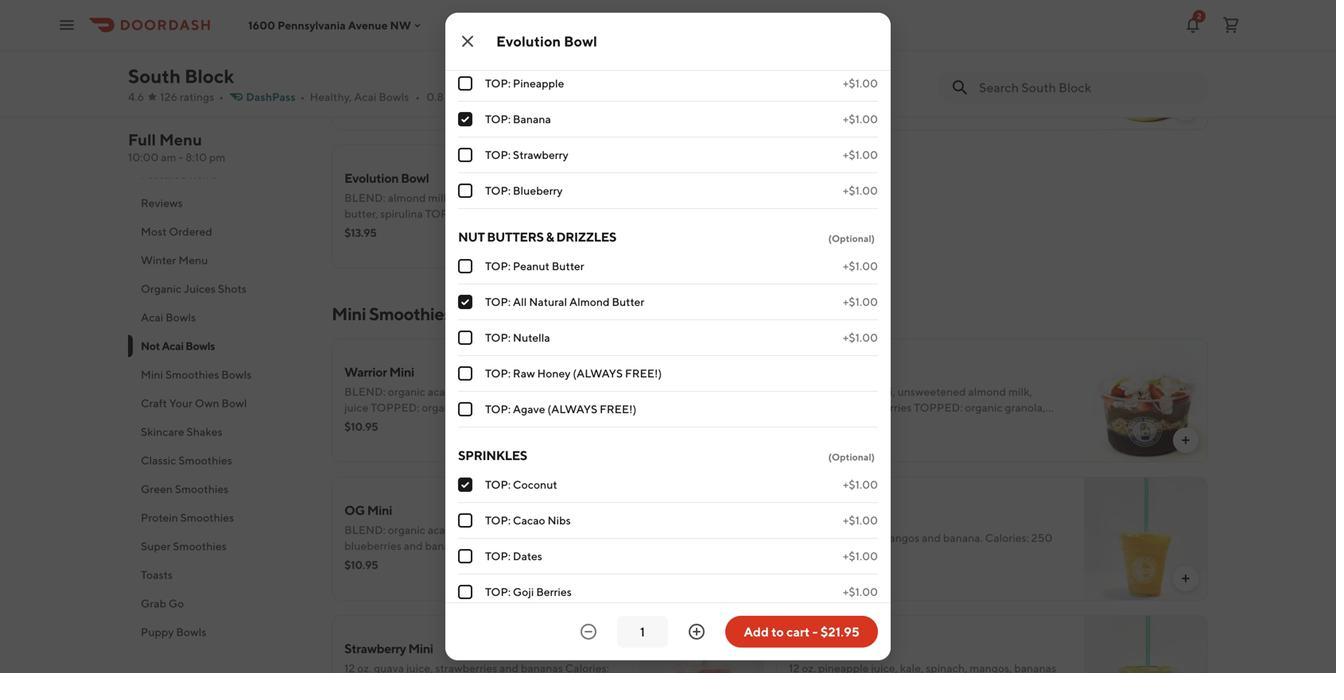 Task type: describe. For each thing, give the bounding box(es) containing it.
dates
[[513, 550, 543, 563]]

free inside magic dragon bowl blend: organic pitaya (aka dragon fruit), pineapple juice, strawberries, mangos topped: organic granola, goji berries, coconut, strawberries calories: 502 our granola is certified organic, vegan and gluten-free
[[574, 101, 594, 114]]

top: for top: goji berries
[[485, 586, 511, 599]]

bananas inside blend: organic acai, unsweetened almond milk, bananas and blueberries topped: organic granola, banana, strawberry, coconut & nutella our granola is certified organic, vegan and gluten-free
[[789, 401, 831, 415]]

top: coconut
[[485, 479, 558, 492]]

shakes
[[187, 426, 223, 439]]

gluten- inside magic dragon bowl blend: organic pitaya (aka dragon fruit), pineapple juice, strawberries, mangos topped: organic granola, goji berries, coconut, strawberries calories: 502 our granola is certified organic, vegan and gluten-free
[[536, 101, 574, 114]]

nutella
[[513, 331, 550, 345]]

evolution inside dialog
[[496, 33, 561, 50]]

top: for top: nutella
[[485, 331, 511, 345]]

pm
[[209, 151, 226, 164]]

grab
[[141, 598, 166, 611]]

evolution bowl inside dialog
[[496, 33, 597, 50]]

1 • from the left
[[219, 90, 224, 103]]

add item to cart image for mango mini
[[1180, 573, 1193, 586]]

strawberry, inside warrior mini blend: organic acai, bananas, strawberry, pineapple juice topped: organic granola, strawberries, blueberries, bananas our granola is certified organic, vegan and gluten-free
[[500, 385, 556, 399]]

toasts
[[141, 569, 173, 582]]

and down the coconut
[[910, 433, 929, 446]]

topped: inside magic dragon bowl blend: organic pitaya (aka dragon fruit), pineapple juice, strawberries, mangos topped: organic granola, goji berries, coconut, strawberries calories: 502 our granola is certified organic, vegan and gluten-free
[[482, 69, 531, 82]]

top: agave (always free!)
[[485, 403, 637, 416]]

protein smoothies
[[141, 512, 234, 525]]

+$1.00 for top: all natural almond butter
[[843, 296, 878, 309]]

strawberry mini
[[345, 642, 433, 657]]

ratings
[[180, 90, 214, 103]]

milk,
[[1009, 385, 1033, 399]]

$10.95 for warrior mini
[[345, 420, 378, 434]]

pitaya
[[428, 53, 459, 66]]

classic
[[141, 454, 176, 467]]

dashpass •
[[246, 90, 305, 103]]

4.6
[[128, 90, 144, 103]]

top: for top: raw honey (always free!)
[[485, 367, 511, 380]]

smoothies for mini smoothies bowls
[[165, 368, 219, 382]]

0 vertical spatial (always
[[573, 367, 623, 380]]

berries,
[[365, 85, 403, 98]]

goji
[[513, 586, 534, 599]]

acai for healthy,
[[354, 90, 377, 103]]

top: cacao nibs
[[485, 514, 571, 528]]

organic, inside blend: organic acai, unsweetened almond milk, bananas and blueberries topped: organic granola, banana, strawberry, coconut & nutella our granola is certified organic, vegan and gluten-free
[[834, 433, 874, 446]]

menu for full
[[159, 130, 202, 149]]

1 vertical spatial evolution
[[345, 171, 399, 186]]

2 • from the left
[[300, 90, 305, 103]]

and inside magic dragon bowl blend: organic pitaya (aka dragon fruit), pineapple juice, strawberries, mangos topped: organic granola, goji berries, coconut, strawberries calories: 502 our granola is certified organic, vegan and gluten-free
[[515, 101, 534, 114]]

organic down almond
[[965, 401, 1003, 415]]

Current quantity is 1 number field
[[627, 624, 659, 641]]

mini smoothies bowls
[[141, 368, 252, 382]]

organic down dragon
[[388, 53, 426, 66]]

1600 pennsylvania avenue nw
[[248, 18, 411, 32]]

pineapple
[[513, 77, 564, 90]]

to
[[772, 625, 784, 640]]

magic
[[345, 32, 379, 47]]

cacao
[[513, 514, 546, 528]]

super
[[141, 540, 171, 553]]

organic up blueberries
[[833, 385, 870, 399]]

& for smoothies
[[455, 304, 466, 325]]

$10.95 for og mini
[[345, 559, 378, 572]]

craft
[[141, 397, 167, 410]]

juice, inside 'mango mini 12 oz. guava juice, mangos and banana.  calories: 250'
[[851, 532, 878, 545]]

organic, inside magic dragon bowl blend: organic pitaya (aka dragon fruit), pineapple juice, strawberries, mangos topped: organic granola, goji berries, coconut, strawberries calories: 502 our granola is certified organic, vegan and gluten-free
[[439, 101, 480, 114]]

mini inside mini smoothies bowls 'button'
[[141, 368, 163, 382]]

top: peanut butter
[[485, 260, 584, 273]]

& inside blend: organic acai, unsweetened almond milk, bananas and blueberries topped: organic granola, banana, strawberry, coconut & nutella our granola is certified organic, vegan and gluten-free
[[933, 417, 941, 430]]

mi
[[446, 90, 458, 103]]

bowls up mini smoothies bowls at the bottom of page
[[186, 340, 215, 353]]

topped: for blend:
[[914, 401, 963, 415]]

banana
[[513, 113, 551, 126]]

mini for mango mini 12 oz. guava juice, mangos and banana.  calories: 250
[[831, 511, 856, 526]]

protein
[[141, 512, 178, 525]]

skincare shakes button
[[128, 418, 313, 447]]

organic down fruit),
[[533, 69, 571, 82]]

shots
[[218, 282, 247, 296]]

green mini image
[[1084, 616, 1209, 674]]

warrior mini image
[[640, 339, 764, 463]]

full menu 10:00 am - 8:10 pm
[[128, 130, 226, 164]]

pineapple inside warrior mini blend: organic acai, bananas, strawberry, pineapple juice topped: organic granola, strawberries, blueberries, bananas our granola is certified organic, vegan and gluten-free
[[558, 385, 609, 399]]

calories: inside magic dragon bowl blend: organic pitaya (aka dragon fruit), pineapple juice, strawberries, mangos topped: organic granola, goji berries, coconut, strawberries calories: 502 our granola is certified organic, vegan and gluten-free
[[516, 85, 560, 98]]

bowls up top: nutella
[[469, 304, 515, 325]]

natural
[[529, 296, 567, 309]]

nw
[[390, 18, 411, 32]]

gluten- inside warrior mini blend: organic acai, bananas, strawberry, pineapple juice topped: organic granola, strawberries, blueberries, bananas our granola is certified organic, vegan and gluten-free
[[399, 433, 436, 446]]

raw
[[513, 367, 535, 380]]

close evolution bowl image
[[458, 32, 477, 51]]

0.8
[[427, 90, 444, 103]]

strawberry mini image
[[640, 616, 764, 674]]

blueberries,
[[345, 417, 404, 430]]

our inside blend: organic acai, unsweetened almond milk, bananas and blueberries topped: organic granola, banana, strawberry, coconut & nutella our granola is certified organic, vegan and gluten-free
[[980, 417, 1000, 430]]

unsweetened
[[898, 385, 966, 399]]

green smoothies
[[141, 483, 229, 496]]

+$1.00 for top: strawberry
[[843, 148, 878, 162]]

fruits
[[458, 11, 503, 26]]

+$1.00 for top: pineapple
[[843, 77, 878, 90]]

increase quantity by 1 image
[[687, 623, 707, 642]]

grab go
[[141, 598, 184, 611]]

+$1.00 for top: blueberry
[[843, 184, 878, 197]]

bananas,
[[453, 385, 498, 399]]

1 vertical spatial evolution bowl
[[345, 171, 429, 186]]

healthy, acai bowls • 0.8 mi
[[310, 90, 458, 103]]

sprinkles
[[458, 448, 527, 463]]

go
[[169, 598, 184, 611]]

granola inside blend: organic acai, unsweetened almond milk, bananas and blueberries topped: organic granola, banana, strawberry, coconut & nutella our granola is certified organic, vegan and gluten-free
[[1002, 417, 1040, 430]]

add to cart - $21.95
[[744, 625, 860, 640]]

$13.95 for evolution bowl
[[345, 226, 377, 239]]

bowl inside dialog
[[564, 33, 597, 50]]

0 horizontal spatial strawberry
[[345, 642, 406, 657]]

502
[[562, 85, 583, 98]]

am
[[161, 151, 176, 164]]

pennsylvania
[[278, 18, 346, 32]]

organic down bananas,
[[422, 401, 460, 415]]

nutella mini image
[[1084, 339, 1209, 463]]

organic juices shots
[[141, 282, 247, 296]]

strawberries, inside magic dragon bowl blend: organic pitaya (aka dragon fruit), pineapple juice, strawberries, mangos topped: organic granola, goji berries, coconut, strawberries calories: 502 our granola is certified organic, vegan and gluten-free
[[374, 69, 438, 82]]

south
[[128, 65, 181, 88]]

organic, inside warrior mini blend: organic acai, bananas, strawberry, pineapple juice topped: organic granola, strawberries, blueberries, bananas our granola is certified organic, vegan and gluten-free
[[568, 417, 608, 430]]

almond
[[969, 385, 1007, 399]]

mini for warrior mini blend: organic acai, bananas, strawberry, pineapple juice topped: organic granola, strawberries, blueberries, bananas our granola is certified organic, vegan and gluten-free
[[389, 365, 414, 380]]

vegan inside warrior mini blend: organic acai, bananas, strawberry, pineapple juice topped: organic granola, strawberries, blueberries, bananas our granola is certified organic, vegan and gluten-free
[[345, 433, 375, 446]]

our inside magic dragon bowl blend: organic pitaya (aka dragon fruit), pineapple juice, strawberries, mangos topped: organic granola, goji berries, coconut, strawberries calories: 502 our granola is certified organic, vegan and gluten-free
[[585, 85, 605, 98]]

almond
[[570, 296, 610, 309]]

coconut
[[889, 417, 931, 430]]

winter menu
[[141, 254, 208, 267]]

full
[[128, 130, 156, 149]]

TOP: Agave (ALWAYS FREE!) checkbox
[[458, 403, 473, 417]]

most ordered
[[141, 225, 212, 238]]

organic up blueberries,
[[388, 385, 426, 399]]

acai for not
[[162, 340, 184, 353]]

strawberries, inside warrior mini blend: organic acai, bananas, strawberry, pineapple juice topped: organic granola, strawberries, blueberries, bananas our granola is certified organic, vegan and gluten-free
[[505, 401, 569, 415]]

craft your own bowl button
[[128, 389, 313, 418]]

winter menu button
[[128, 246, 313, 275]]

dragon
[[485, 53, 521, 66]]

smoothies for mini smoothies & bowls
[[369, 304, 452, 325]]

top: goji berries
[[485, 586, 572, 599]]

mango
[[789, 511, 829, 526]]

berries
[[536, 586, 572, 599]]

protein smoothies button
[[128, 504, 313, 533]]

blueberry
[[513, 184, 563, 197]]

calories: inside 'mango mini 12 oz. guava juice, mangos and banana.  calories: 250'
[[986, 532, 1030, 545]]

open menu image
[[57, 16, 76, 35]]

coconut
[[513, 479, 558, 492]]

granola, inside magic dragon bowl blend: organic pitaya (aka dragon fruit), pineapple juice, strawberries, mangos topped: organic granola, goji berries, coconut, strawberries calories: 502 our granola is certified organic, vegan and gluten-free
[[573, 69, 614, 82]]

goji
[[345, 85, 363, 98]]

1 horizontal spatial butter
[[612, 296, 645, 309]]

our inside warrior mini blend: organic acai, bananas, strawberry, pineapple juice topped: organic granola, strawberries, blueberries, bananas our granola is certified organic, vegan and gluten-free
[[451, 417, 471, 430]]

top: for top: pineapple
[[485, 77, 511, 90]]

certified inside blend: organic acai, unsweetened almond milk, bananas and blueberries topped: organic granola, banana, strawberry, coconut & nutella our granola is certified organic, vegan and gluten-free
[[789, 433, 832, 446]]

top: for top: dates
[[485, 550, 511, 563]]

acai bowls
[[141, 311, 196, 324]]

blueberries
[[855, 401, 912, 415]]

add item to cart image for og mini
[[735, 573, 748, 586]]

bowl inside button
[[222, 397, 247, 410]]

reviews
[[141, 197, 183, 210]]

certified inside warrior mini blend: organic acai, bananas, strawberry, pineapple juice topped: organic granola, strawberries, blueberries, bananas our granola is certified organic, vegan and gluten-free
[[523, 417, 566, 430]]

is inside blend: organic acai, unsweetened almond milk, bananas and blueberries topped: organic granola, banana, strawberry, coconut & nutella our granola is certified organic, vegan and gluten-free
[[1042, 417, 1050, 430]]

strawberry inside fruits group
[[513, 148, 569, 162]]

mangos inside magic dragon bowl blend: organic pitaya (aka dragon fruit), pineapple juice, strawberries, mangos topped: organic granola, goji berries, coconut, strawberries calories: 502 our granola is certified organic, vegan and gluten-free
[[440, 69, 480, 82]]

fruits group
[[458, 10, 878, 209]]

+$1.00 for top: cacao nibs
[[843, 514, 878, 528]]

top: banana
[[485, 113, 551, 126]]

126
[[160, 90, 178, 103]]

not acai bowls
[[141, 340, 215, 353]]

top: blueberry
[[485, 184, 563, 197]]

top: for top: banana
[[485, 113, 511, 126]]

reviews button
[[128, 189, 313, 218]]

blend: inside magic dragon bowl blend: organic pitaya (aka dragon fruit), pineapple juice, strawberries, mangos topped: organic granola, goji berries, coconut, strawberries calories: 502 our granola is certified organic, vegan and gluten-free
[[345, 53, 386, 66]]

toasts button
[[128, 561, 313, 590]]

add
[[744, 625, 769, 640]]

top: for top: peanut butter
[[485, 260, 511, 273]]

free inside warrior mini blend: organic acai, bananas, strawberry, pineapple juice topped: organic granola, strawberries, blueberries, bananas our granola is certified organic, vegan and gluten-free
[[436, 433, 457, 446]]

(aka
[[461, 53, 483, 66]]



Task type: vqa. For each thing, say whether or not it's contained in the screenshot.
close evolution bowl icon
yes



Task type: locate. For each thing, give the bounding box(es) containing it.
puppy bowls
[[141, 626, 206, 639]]

add item to cart image
[[1180, 102, 1193, 115]]

smoothies for protein smoothies
[[180, 512, 234, 525]]

2 (optional) from the top
[[829, 452, 875, 463]]

TOP: Raw Honey (ALWAYS FREE!) checkbox
[[458, 367, 473, 381]]

vegan down strawberries
[[482, 101, 513, 114]]

0 horizontal spatial certified
[[394, 101, 437, 114]]

blend: up banana, at the bottom right
[[789, 385, 831, 399]]

1 horizontal spatial granola
[[473, 417, 511, 430]]

topped: down unsweetened
[[914, 401, 963, 415]]

granola inside magic dragon bowl blend: organic pitaya (aka dragon fruit), pineapple juice, strawberries, mangos topped: organic granola, goji berries, coconut, strawberries calories: 502 our granola is certified organic, vegan and gluten-free
[[345, 101, 382, 114]]

1 horizontal spatial our
[[585, 85, 605, 98]]

nutella
[[943, 417, 978, 430]]

0 horizontal spatial granola
[[345, 101, 382, 114]]

1 horizontal spatial calories:
[[986, 532, 1030, 545]]

(seasonal)
[[546, 41, 599, 54]]

free down bananas,
[[436, 433, 457, 446]]

1 vertical spatial menu
[[178, 254, 208, 267]]

butters
[[487, 230, 544, 245]]

strawberry, down blueberries
[[831, 417, 887, 430]]

(optional) inside nut butters & drizzles group
[[829, 233, 875, 244]]

top: apple (seasonal)
[[485, 41, 599, 54]]

pineapple
[[553, 53, 603, 66], [558, 385, 609, 399]]

1 horizontal spatial vegan
[[482, 101, 513, 114]]

blend:
[[345, 53, 386, 66], [345, 385, 386, 399], [789, 385, 831, 399]]

certified down agave
[[523, 417, 566, 430]]

topped: inside blend: organic acai, unsweetened almond milk, bananas and blueberries topped: organic granola, banana, strawberry, coconut & nutella our granola is certified organic, vegan and gluten-free
[[914, 401, 963, 415]]

evolution bowl image
[[640, 145, 764, 269]]

0 horizontal spatial strawberries,
[[374, 69, 438, 82]]

grab go button
[[128, 590, 313, 619]]

bowl
[[425, 32, 454, 47], [564, 33, 597, 50], [401, 171, 429, 186], [222, 397, 247, 410]]

menu inside full menu 10:00 am - 8:10 pm
[[159, 130, 202, 149]]

items
[[189, 168, 217, 181]]

green smoothies button
[[128, 475, 313, 504]]

0 vertical spatial bananas
[[789, 401, 831, 415]]

block
[[185, 65, 234, 88]]

1 vertical spatial acai
[[141, 311, 163, 324]]

+$1.00 for top: peanut butter
[[843, 260, 878, 273]]

and left banana.
[[922, 532, 941, 545]]

cart
[[787, 625, 810, 640]]

0 vertical spatial calories:
[[516, 85, 560, 98]]

organic, down blueberries
[[834, 433, 874, 446]]

dragon
[[381, 32, 423, 47]]

strawberries
[[451, 85, 513, 98]]

9 +$1.00 from the top
[[843, 514, 878, 528]]

top: for top: all natural almond butter
[[485, 296, 511, 309]]

1 vertical spatial bananas
[[407, 417, 449, 430]]

skincare
[[141, 426, 184, 439]]

organic
[[141, 282, 182, 296]]

11 top: from the top
[[485, 479, 511, 492]]

1 horizontal spatial mangos
[[880, 532, 920, 545]]

classic smoothies
[[141, 454, 232, 467]]

•
[[219, 90, 224, 103], [300, 90, 305, 103], [416, 90, 420, 103]]

1 horizontal spatial evolution
[[496, 33, 561, 50]]

0 horizontal spatial green
[[141, 483, 173, 496]]

bowls down go
[[176, 626, 206, 639]]

1 vertical spatial mangos
[[880, 532, 920, 545]]

Item Search search field
[[979, 79, 1196, 96]]

vegan down blueberries,
[[345, 433, 375, 446]]

& up top: peanut butter
[[546, 230, 554, 245]]

1 horizontal spatial granola,
[[573, 69, 614, 82]]

mini smoothies & bowls
[[332, 304, 515, 325]]

0 horizontal spatial vegan
[[345, 433, 375, 446]]

is
[[385, 101, 392, 114], [513, 417, 521, 430], [1042, 417, 1050, 430]]

skincare shakes
[[141, 426, 223, 439]]

bananas up banana, at the bottom right
[[789, 401, 831, 415]]

1 vertical spatial green
[[789, 642, 825, 657]]

(always right honey
[[573, 367, 623, 380]]

notification bell image
[[1184, 16, 1203, 35]]

& inside group
[[546, 230, 554, 245]]

2 +$1.00 from the top
[[843, 113, 878, 126]]

0 horizontal spatial granola,
[[462, 401, 502, 415]]

smoothies
[[369, 304, 452, 325], [165, 368, 219, 382], [179, 454, 232, 467], [175, 483, 229, 496], [180, 512, 234, 525], [173, 540, 227, 553]]

certified inside magic dragon bowl blend: organic pitaya (aka dragon fruit), pineapple juice, strawberries, mangos topped: organic granola, goji berries, coconut, strawberries calories: 502 our granola is certified organic, vegan and gluten-free
[[394, 101, 437, 114]]

acai inside button
[[141, 311, 163, 324]]

1600
[[248, 18, 275, 32]]

(optional) for nut butters & drizzles
[[829, 233, 875, 244]]

top: for top: cacao nibs
[[485, 514, 511, 528]]

0 horizontal spatial &
[[455, 304, 466, 325]]

4 +$1.00 from the top
[[843, 184, 878, 197]]

(always down top: raw honey (always free!)
[[548, 403, 598, 416]]

0 vertical spatial strawberry,
[[500, 385, 556, 399]]

mangos down the (aka
[[440, 69, 480, 82]]

certified down coconut,
[[394, 101, 437, 114]]

acai up not
[[141, 311, 163, 324]]

granola, down 'milk,'
[[1005, 401, 1046, 415]]

strawberry, up agave
[[500, 385, 556, 399]]

1 horizontal spatial organic,
[[568, 417, 608, 430]]

8 +$1.00 from the top
[[843, 479, 878, 492]]

$13.95 for magic dragon bowl
[[345, 88, 377, 101]]

juice, up goji
[[345, 69, 371, 82]]

acai, left bananas,
[[428, 385, 451, 399]]

0 vertical spatial butter
[[552, 260, 584, 273]]

and down blueberries,
[[377, 433, 397, 446]]

fruit),
[[523, 53, 551, 66]]

0 vertical spatial evolution bowl
[[496, 33, 597, 50]]

+$1.00 for top: dates
[[843, 550, 878, 563]]

top: left raw
[[485, 367, 511, 380]]

2 vertical spatial &
[[933, 417, 941, 430]]

top: left peanut
[[485, 260, 511, 273]]

2 horizontal spatial certified
[[789, 433, 832, 446]]

topped: for warrior
[[371, 401, 420, 415]]

0 horizontal spatial butter
[[552, 260, 584, 273]]

butter down drizzles
[[552, 260, 584, 273]]

7 top: from the top
[[485, 296, 511, 309]]

top: left dates
[[485, 550, 511, 563]]

3 top: from the top
[[485, 113, 511, 126]]

1 horizontal spatial acai,
[[873, 385, 896, 399]]

organic, down strawberries
[[439, 101, 480, 114]]

granola,
[[573, 69, 614, 82], [462, 401, 502, 415], [1005, 401, 1046, 415]]

featured items button
[[128, 160, 313, 189]]

10:00
[[128, 151, 159, 164]]

top: for top: blueberry
[[485, 184, 511, 197]]

smoothies for super smoothies
[[173, 540, 227, 553]]

0 vertical spatial strawberry
[[513, 148, 569, 162]]

1 horizontal spatial topped:
[[482, 69, 531, 82]]

1 vertical spatial certified
[[523, 417, 566, 430]]

top: left blueberry
[[485, 184, 511, 197]]

mango mini image
[[1084, 477, 1209, 601]]

super smoothies button
[[128, 533, 313, 561]]

og mini image
[[640, 477, 764, 601]]

your
[[169, 397, 193, 410]]

peanut
[[513, 260, 550, 273]]

granola, inside warrior mini blend: organic acai, bananas, strawberry, pineapple juice topped: organic granola, strawberries, blueberries, bananas our granola is certified organic, vegan and gluten-free
[[462, 401, 502, 415]]

certified down banana, at the bottom right
[[789, 433, 832, 446]]

strawberries, up coconut,
[[374, 69, 438, 82]]

None checkbox
[[458, 41, 473, 55], [458, 184, 473, 198], [458, 331, 473, 345], [458, 586, 473, 600], [458, 41, 473, 55], [458, 184, 473, 198], [458, 331, 473, 345], [458, 586, 473, 600]]

+$1.00 for top: nutella
[[843, 331, 878, 345]]

1 horizontal spatial strawberries,
[[505, 401, 569, 415]]

mini inside 'mango mini 12 oz. guava juice, mangos and banana.  calories: 250'
[[831, 511, 856, 526]]

og mini
[[345, 503, 392, 518]]

not
[[141, 340, 160, 353]]

is inside warrior mini blend: organic acai, bananas, strawberry, pineapple juice topped: organic granola, strawberries, blueberries, bananas our granola is certified organic, vegan and gluten-free
[[513, 417, 521, 430]]

magic dragon bowl blend: organic pitaya (aka dragon fruit), pineapple juice, strawberries, mangos topped: organic granola, goji berries, coconut, strawberries calories: 502 our granola is certified organic, vegan and gluten-free
[[345, 32, 614, 114]]

green for green smoothies
[[141, 483, 173, 496]]

smoothies down green smoothies button
[[180, 512, 234, 525]]

9 top: from the top
[[485, 367, 511, 380]]

top: for top: apple (seasonal)
[[485, 41, 511, 54]]

2 horizontal spatial •
[[416, 90, 420, 103]]

juice, right guava
[[851, 532, 878, 545]]

granola down 'milk,'
[[1002, 417, 1040, 430]]

featured
[[141, 168, 187, 181]]

2 horizontal spatial &
[[933, 417, 941, 430]]

2 horizontal spatial organic,
[[834, 433, 874, 446]]

5 top: from the top
[[485, 184, 511, 197]]

0 vertical spatial pineapple
[[553, 53, 603, 66]]

& left nutella
[[933, 417, 941, 430]]

+$1.00
[[843, 77, 878, 90], [843, 113, 878, 126], [843, 148, 878, 162], [843, 184, 878, 197], [843, 260, 878, 273], [843, 296, 878, 309], [843, 331, 878, 345], [843, 479, 878, 492], [843, 514, 878, 528], [843, 550, 878, 563], [843, 586, 878, 599]]

calories: left 250 at right
[[986, 532, 1030, 545]]

0 horizontal spatial calories:
[[516, 85, 560, 98]]

top: left goji
[[485, 586, 511, 599]]

8 top: from the top
[[485, 331, 511, 345]]

menu for winter
[[178, 254, 208, 267]]

0 vertical spatial certified
[[394, 101, 437, 114]]

mangos inside 'mango mini 12 oz. guava juice, mangos and banana.  calories: 250'
[[880, 532, 920, 545]]

1 (optional) from the top
[[829, 233, 875, 244]]

1 horizontal spatial is
[[513, 417, 521, 430]]

banana,
[[789, 417, 829, 430]]

- right am
[[179, 151, 183, 164]]

menu up organic juices shots
[[178, 254, 208, 267]]

12 top: from the top
[[485, 514, 511, 528]]

organic, down top: agave (always free!)
[[568, 417, 608, 430]]

1 vertical spatial pineapple
[[558, 385, 609, 399]]

top: left nutella
[[485, 331, 511, 345]]

free inside blend: organic acai, unsweetened almond milk, bananas and blueberries topped: organic granola, banana, strawberry, coconut & nutella our granola is certified organic, vegan and gluten-free
[[968, 433, 989, 446]]

decrease quantity by 1 image
[[579, 623, 598, 642]]

2 acai, from the left
[[873, 385, 896, 399]]

1 +$1.00 from the top
[[843, 77, 878, 90]]

smoothies for classic smoothies
[[179, 454, 232, 467]]

top: down strawberries
[[485, 113, 511, 126]]

golden bowl image
[[1084, 6, 1209, 130]]

green for green mini
[[789, 642, 825, 657]]

2 horizontal spatial gluten-
[[931, 433, 968, 446]]

pineapple inside magic dragon bowl blend: organic pitaya (aka dragon fruit), pineapple juice, strawberries, mangos topped: organic granola, goji berries, coconut, strawberries calories: 502 our granola is certified organic, vegan and gluten-free
[[553, 53, 603, 66]]

blend: inside blend: organic acai, unsweetened almond milk, bananas and blueberries topped: organic granola, banana, strawberry, coconut & nutella our granola is certified organic, vegan and gluten-free
[[789, 385, 831, 399]]

calories: up banana at the left of page
[[516, 85, 560, 98]]

top: down dragon
[[485, 77, 511, 90]]

0 vertical spatial (optional)
[[829, 233, 875, 244]]

and left blueberries
[[834, 401, 853, 415]]

• left 'healthy,'
[[300, 90, 305, 103]]

juice, inside magic dragon bowl blend: organic pitaya (aka dragon fruit), pineapple juice, strawberries, mangos topped: organic granola, goji berries, coconut, strawberries calories: 502 our granola is certified organic, vegan and gluten-free
[[345, 69, 371, 82]]

11 +$1.00 from the top
[[843, 586, 878, 599]]

13 top: from the top
[[485, 550, 511, 563]]

add to cart - $21.95 button
[[726, 617, 878, 648]]

6 +$1.00 from the top
[[843, 296, 878, 309]]

1 vertical spatial strawberry
[[345, 642, 406, 657]]

1 horizontal spatial certified
[[523, 417, 566, 430]]

super smoothies
[[141, 540, 227, 553]]

gluten- down nutella
[[931, 433, 968, 446]]

free down nutella
[[968, 433, 989, 446]]

acai right 'healthy,'
[[354, 90, 377, 103]]

0 vertical spatial -
[[179, 151, 183, 164]]

1 acai, from the left
[[428, 385, 451, 399]]

0 horizontal spatial •
[[219, 90, 224, 103]]

0 horizontal spatial bananas
[[407, 417, 449, 430]]

acai, inside warrior mini blend: organic acai, bananas, strawberry, pineapple juice topped: organic granola, strawberries, blueberries, bananas our granola is certified organic, vegan and gluten-free
[[428, 385, 451, 399]]

& for butters
[[546, 230, 554, 245]]

0 horizontal spatial free
[[436, 433, 457, 446]]

top: down sprinkles at left
[[485, 479, 511, 492]]

2 horizontal spatial granola
[[1002, 417, 1040, 430]]

gluten- inside blend: organic acai, unsweetened almond milk, bananas and blueberries topped: organic granola, banana, strawberry, coconut & nutella our granola is certified organic, vegan and gluten-free
[[931, 433, 968, 446]]

puppy
[[141, 626, 174, 639]]

sprinkles group
[[458, 447, 878, 674]]

bowls inside button
[[166, 311, 196, 324]]

1 vertical spatial (optional)
[[829, 452, 875, 463]]

mini for og mini
[[367, 503, 392, 518]]

(optional) for sprinkles
[[829, 452, 875, 463]]

1 horizontal spatial bananas
[[789, 401, 831, 415]]

menu up am
[[159, 130, 202, 149]]

top: down 'top: banana'
[[485, 148, 511, 162]]

is inside magic dragon bowl blend: organic pitaya (aka dragon fruit), pineapple juice, strawberries, mangos topped: organic granola, goji berries, coconut, strawberries calories: 502 our granola is certified organic, vegan and gluten-free
[[385, 101, 392, 114]]

acai right not
[[162, 340, 184, 353]]

2 horizontal spatial topped:
[[914, 401, 963, 415]]

evolution
[[496, 33, 561, 50], [345, 171, 399, 186]]

topped: down dragon
[[482, 69, 531, 82]]

free down 502
[[574, 101, 594, 114]]

our right nutella
[[980, 417, 1000, 430]]

mini inside warrior mini blend: organic acai, bananas, strawberry, pineapple juice topped: organic granola, strawberries, blueberries, bananas our granola is certified organic, vegan and gluten-free
[[389, 365, 414, 380]]

0 vertical spatial free!)
[[625, 367, 662, 380]]

2 horizontal spatial free
[[968, 433, 989, 446]]

mangos left banana.
[[880, 532, 920, 545]]

250
[[1032, 532, 1053, 545]]

our down the top: agave (always free!) option
[[451, 417, 471, 430]]

top: down bananas,
[[485, 403, 511, 416]]

1 horizontal spatial &
[[546, 230, 554, 245]]

strawberries, down raw
[[505, 401, 569, 415]]

0 horizontal spatial topped:
[[371, 401, 420, 415]]

apple
[[513, 41, 544, 54]]

1 vertical spatial strawberry,
[[831, 417, 887, 430]]

granola down goji
[[345, 101, 382, 114]]

honey
[[537, 367, 571, 380]]

1 vertical spatial -
[[813, 625, 818, 640]]

bowls inside button
[[176, 626, 206, 639]]

1 vertical spatial &
[[455, 304, 466, 325]]

organic juices shots button
[[128, 275, 313, 304]]

top: right the (aka
[[485, 41, 511, 54]]

1 horizontal spatial green
[[789, 642, 825, 657]]

strawberry
[[513, 148, 569, 162], [345, 642, 406, 657]]

None checkbox
[[458, 76, 473, 91], [458, 112, 473, 127], [458, 148, 473, 162], [458, 259, 473, 274], [458, 295, 473, 309], [458, 478, 473, 492], [458, 514, 473, 528], [458, 550, 473, 564], [458, 76, 473, 91], [458, 112, 473, 127], [458, 148, 473, 162], [458, 259, 473, 274], [458, 295, 473, 309], [458, 478, 473, 492], [458, 514, 473, 528], [458, 550, 473, 564]]

4 top: from the top
[[485, 148, 511, 162]]

0 vertical spatial menu
[[159, 130, 202, 149]]

& up top: raw honey (always free!) checkbox
[[455, 304, 466, 325]]

2 horizontal spatial is
[[1042, 417, 1050, 430]]

0 horizontal spatial juice,
[[345, 69, 371, 82]]

12
[[789, 532, 800, 545]]

0 horizontal spatial evolution
[[345, 171, 399, 186]]

smoothies down shakes
[[179, 454, 232, 467]]

topped: inside warrior mini blend: organic acai, bananas, strawberry, pineapple juice topped: organic granola, strawberries, blueberries, bananas our granola is certified organic, vegan and gluten-free
[[371, 401, 420, 415]]

0 horizontal spatial is
[[385, 101, 392, 114]]

og
[[345, 503, 365, 518]]

mini for green mini
[[827, 642, 852, 657]]

bowls right goji
[[379, 90, 409, 103]]

smoothies up protein smoothies
[[175, 483, 229, 496]]

3 +$1.00 from the top
[[843, 148, 878, 162]]

• down block
[[219, 90, 224, 103]]

free
[[574, 101, 594, 114], [436, 433, 457, 446], [968, 433, 989, 446]]

top: for top: strawberry
[[485, 148, 511, 162]]

0 horizontal spatial evolution bowl
[[345, 171, 429, 186]]

1 vertical spatial free!)
[[600, 403, 637, 416]]

0 vertical spatial evolution
[[496, 33, 561, 50]]

mini for strawberry mini
[[408, 642, 433, 657]]

granola, for blend:
[[1005, 401, 1046, 415]]

1 vertical spatial (always
[[548, 403, 598, 416]]

agave
[[513, 403, 545, 416]]

1 horizontal spatial -
[[813, 625, 818, 640]]

acai, up blueberries
[[873, 385, 896, 399]]

green
[[141, 483, 173, 496], [789, 642, 825, 657]]

• left the 0.8
[[416, 90, 420, 103]]

0 items, open order cart image
[[1222, 16, 1241, 35]]

blend: up juice
[[345, 385, 386, 399]]

0 horizontal spatial our
[[451, 417, 471, 430]]

healthy,
[[310, 90, 352, 103]]

3 • from the left
[[416, 90, 420, 103]]

- inside button
[[813, 625, 818, 640]]

our right 502
[[585, 85, 605, 98]]

juice
[[345, 401, 369, 415]]

2 vertical spatial acai
[[162, 340, 184, 353]]

0 vertical spatial organic,
[[439, 101, 480, 114]]

2 top: from the top
[[485, 77, 511, 90]]

puppy bowls button
[[128, 619, 313, 647]]

acai, inside blend: organic acai, unsweetened almond milk, bananas and blueberries topped: organic granola, banana, strawberry, coconut & nutella our granola is certified organic, vegan and gluten-free
[[873, 385, 896, 399]]

top: left cacao
[[485, 514, 511, 528]]

bowls up the craft your own bowl button
[[221, 368, 252, 382]]

1 horizontal spatial free
[[574, 101, 594, 114]]

granola, up 502
[[573, 69, 614, 82]]

green inside button
[[141, 483, 173, 496]]

bowls inside 'button'
[[221, 368, 252, 382]]

top: for top: coconut
[[485, 479, 511, 492]]

$10.95
[[345, 420, 378, 434], [789, 420, 823, 434], [345, 559, 378, 572]]

126 ratings •
[[160, 90, 224, 103]]

0 vertical spatial acai
[[354, 90, 377, 103]]

7 +$1.00 from the top
[[843, 331, 878, 345]]

add item to cart image
[[1180, 434, 1193, 447], [735, 573, 748, 586], [1180, 573, 1193, 586]]

smoothies for green smoothies
[[175, 483, 229, 496]]

top: for top: agave (always free!)
[[485, 403, 511, 416]]

blend: down the magic
[[345, 53, 386, 66]]

1 horizontal spatial gluten-
[[536, 101, 574, 114]]

warrior
[[345, 365, 387, 380]]

1 horizontal spatial evolution bowl
[[496, 33, 597, 50]]

&
[[546, 230, 554, 245], [455, 304, 466, 325], [933, 417, 941, 430]]

granola, down bananas,
[[462, 401, 502, 415]]

all
[[513, 296, 527, 309]]

menu inside button
[[178, 254, 208, 267]]

1 horizontal spatial juice,
[[851, 532, 878, 545]]

bowls
[[379, 90, 409, 103], [469, 304, 515, 325], [166, 311, 196, 324], [186, 340, 215, 353], [221, 368, 252, 382], [176, 626, 206, 639]]

0 vertical spatial strawberries,
[[374, 69, 438, 82]]

1 vertical spatial juice,
[[851, 532, 878, 545]]

and inside 'mango mini 12 oz. guava juice, mangos and banana.  calories: 250'
[[922, 532, 941, 545]]

top: all natural almond butter
[[485, 296, 645, 309]]

calories:
[[516, 85, 560, 98], [986, 532, 1030, 545]]

smoothies up warrior
[[369, 304, 452, 325]]

0 vertical spatial &
[[546, 230, 554, 245]]

blend: inside warrior mini blend: organic acai, bananas, strawberry, pineapple juice topped: organic granola, strawberries, blueberries, bananas our granola is certified organic, vegan and gluten-free
[[345, 385, 386, 399]]

- inside full menu 10:00 am - 8:10 pm
[[179, 151, 183, 164]]

topped: up blueberries,
[[371, 401, 420, 415]]

bowls up not acai bowls
[[166, 311, 196, 324]]

6 top: from the top
[[485, 260, 511, 273]]

free!)
[[625, 367, 662, 380], [600, 403, 637, 416]]

0 horizontal spatial organic,
[[439, 101, 480, 114]]

- right cart
[[813, 625, 818, 640]]

0 horizontal spatial acai,
[[428, 385, 451, 399]]

smoothies up the craft your own bowl
[[165, 368, 219, 382]]

bowl inside magic dragon bowl blend: organic pitaya (aka dragon fruit), pineapple juice, strawberries, mangos topped: organic granola, goji berries, coconut, strawberries calories: 502 our granola is certified organic, vegan and gluten-free
[[425, 32, 454, 47]]

10 top: from the top
[[485, 403, 511, 416]]

menu
[[159, 130, 202, 149], [178, 254, 208, 267]]

pineapple up 502
[[553, 53, 603, 66]]

1 top: from the top
[[485, 41, 511, 54]]

0 vertical spatial green
[[141, 483, 173, 496]]

+$1.00 for top: coconut
[[843, 479, 878, 492]]

top: left all
[[485, 296, 511, 309]]

1600 pennsylvania avenue nw button
[[248, 18, 424, 32]]

(optional) inside sprinkles group
[[829, 452, 875, 463]]

0 vertical spatial mangos
[[440, 69, 480, 82]]

1 vertical spatial calories:
[[986, 532, 1030, 545]]

smoothies down protein smoothies
[[173, 540, 227, 553]]

2
[[1197, 12, 1202, 21]]

magic dragon bowl image
[[640, 6, 764, 130]]

1 horizontal spatial strawberry,
[[831, 417, 887, 430]]

butter
[[552, 260, 584, 273], [612, 296, 645, 309]]

organic
[[388, 53, 426, 66], [533, 69, 571, 82], [388, 385, 426, 399], [833, 385, 870, 399], [422, 401, 460, 415], [965, 401, 1003, 415]]

2 horizontal spatial granola,
[[1005, 401, 1046, 415]]

2 horizontal spatial our
[[980, 417, 1000, 430]]

nut butters & drizzles group
[[458, 228, 878, 428]]

vegan inside blend: organic acai, unsweetened almond milk, bananas and blueberries topped: organic granola, banana, strawberry, coconut & nutella our granola is certified organic, vegan and gluten-free
[[877, 433, 907, 446]]

1 vertical spatial butter
[[612, 296, 645, 309]]

10 +$1.00 from the top
[[843, 550, 878, 563]]

2 horizontal spatial vegan
[[877, 433, 907, 446]]

1 vertical spatial strawberries,
[[505, 401, 569, 415]]

banana.
[[943, 532, 983, 545]]

evolution bowl dialog
[[446, 10, 891, 674]]

vegan inside magic dragon bowl blend: organic pitaya (aka dragon fruit), pineapple juice, strawberries, mangos topped: organic granola, goji berries, coconut, strawberries calories: 502 our granola is certified organic, vegan and gluten-free
[[482, 101, 513, 114]]

granola, inside blend: organic acai, unsweetened almond milk, bananas and blueberries topped: organic granola, banana, strawberry, coconut & nutella our granola is certified organic, vegan and gluten-free
[[1005, 401, 1046, 415]]

14 top: from the top
[[485, 586, 511, 599]]

0 horizontal spatial mangos
[[440, 69, 480, 82]]

gluten- down 502
[[536, 101, 574, 114]]

and down 'top: pineapple'
[[515, 101, 534, 114]]

butter right almond
[[612, 296, 645, 309]]

and inside warrior mini blend: organic acai, bananas, strawberry, pineapple juice topped: organic granola, strawberries, blueberries, bananas our granola is certified organic, vegan and gluten-free
[[377, 433, 397, 446]]

gluten- down blueberries,
[[399, 433, 436, 446]]

+$1.00 for top: goji berries
[[843, 586, 878, 599]]

+$1.00 for top: banana
[[843, 113, 878, 126]]

green down classic
[[141, 483, 173, 496]]

warrior mini blend: organic acai, bananas, strawberry, pineapple juice topped: organic granola, strawberries, blueberries, bananas our granola is certified organic, vegan and gluten-free
[[345, 365, 609, 446]]

strawberry, inside blend: organic acai, unsweetened almond milk, bananas and blueberries topped: organic granola, banana, strawberry, coconut & nutella our granola is certified organic, vegan and gluten-free
[[831, 417, 887, 430]]

1 vertical spatial organic,
[[568, 417, 608, 430]]

granola inside warrior mini blend: organic acai, bananas, strawberry, pineapple juice topped: organic granola, strawberries, blueberries, bananas our granola is certified organic, vegan and gluten-free
[[473, 417, 511, 430]]

bananas right blueberries,
[[407, 417, 449, 430]]

pineapple down top: raw honey (always free!)
[[558, 385, 609, 399]]

granola, for warrior
[[462, 401, 502, 415]]

5 +$1.00 from the top
[[843, 260, 878, 273]]

bananas inside warrior mini blend: organic acai, bananas, strawberry, pineapple juice topped: organic granola, strawberries, blueberries, bananas our granola is certified organic, vegan and gluten-free
[[407, 417, 449, 430]]

green down add to cart - $21.95
[[789, 642, 825, 657]]



